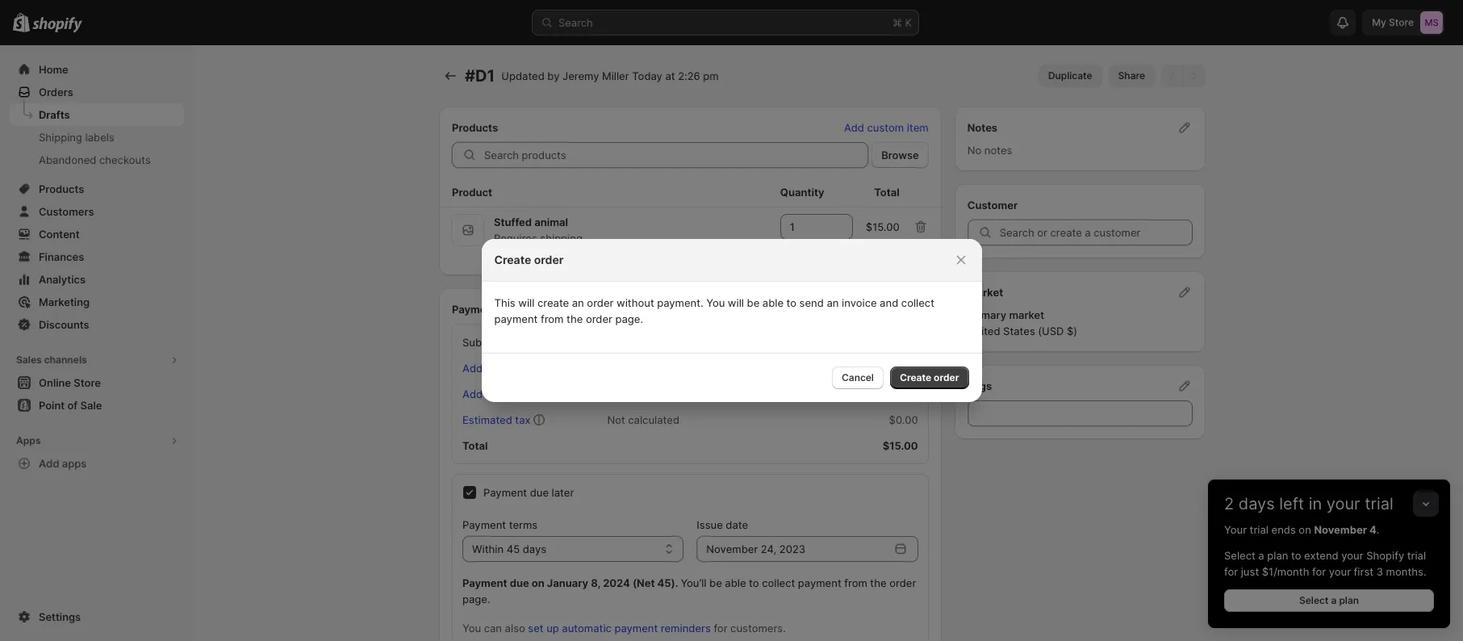 Task type: describe. For each thing, give the bounding box(es) containing it.
apps button
[[10, 429, 184, 452]]

later
[[552, 486, 574, 499]]

2 $0.00 from the top
[[889, 388, 918, 400]]

requires
[[494, 232, 538, 245]]

you'll
[[681, 576, 707, 589]]

drafts
[[39, 108, 70, 121]]

1 vertical spatial trial
[[1250, 523, 1269, 536]]

months.
[[1387, 565, 1427, 578]]

checkouts
[[99, 153, 151, 166]]

#d1 updated by jeremy miller today at 2:26 pm
[[465, 66, 719, 86]]

left
[[1280, 494, 1305, 513]]

jeremy
[[563, 69, 599, 82]]

cancel
[[842, 371, 874, 383]]

browse button
[[872, 142, 929, 168]]

shipping labels link
[[10, 126, 184, 149]]

share button
[[1109, 65, 1155, 87]]

for for select a plan to extend your shopify trial for just $1/month for your first 3 months.
[[1225, 565, 1239, 578]]

send
[[800, 296, 824, 309]]

abandoned
[[39, 153, 96, 166]]

date
[[726, 518, 748, 531]]

select for select a plan
[[1300, 594, 1329, 606]]

the inside "this will create an order without payment. you will be able to send an invoice and collect payment from the order page."
[[567, 312, 583, 325]]

trial inside "select a plan to extend your shopify trial for just $1/month for your first 3 months."
[[1408, 549, 1427, 562]]

0 horizontal spatial create
[[494, 253, 531, 266]]

1 vertical spatial you
[[463, 622, 481, 635]]

1 will from the left
[[518, 296, 535, 309]]

home link
[[10, 58, 184, 81]]

duplicate
[[1049, 69, 1093, 82]]

payment due on january 8, 2024 (net 45).
[[463, 576, 681, 589]]

tags
[[968, 379, 992, 392]]

plan for select a plan
[[1340, 594, 1360, 606]]

due for later
[[530, 486, 549, 499]]

days inside dropdown button
[[1239, 494, 1275, 513]]

2 vertical spatial $15.00
[[883, 439, 918, 452]]

subtotal
[[463, 336, 504, 349]]

states
[[1004, 325, 1036, 337]]

2 days left in your trial element
[[1209, 522, 1451, 628]]

0 horizontal spatial days
[[523, 543, 547, 555]]

payment due later
[[484, 486, 574, 499]]

k
[[905, 16, 912, 29]]

2:26
[[678, 69, 701, 82]]

add custom item button
[[835, 116, 939, 139]]

pm
[[703, 69, 719, 82]]

no notes
[[968, 144, 1013, 157]]

payment for payment
[[452, 303, 497, 316]]

custom
[[867, 121, 904, 134]]

payment.
[[657, 296, 704, 309]]

to for select a plan to extend your shopify trial for just $1/month for your first 3 months.
[[1292, 549, 1302, 562]]

payment for payment due on january 8, 2024 (net 45).
[[463, 576, 507, 589]]

2
[[1225, 494, 1234, 513]]

no
[[968, 144, 982, 157]]

0 vertical spatial $15.00
[[866, 220, 900, 233]]

⌘ k
[[893, 16, 912, 29]]

by
[[548, 69, 560, 82]]

order inside button
[[934, 371, 959, 383]]

apps
[[62, 457, 87, 470]]

within 45 days
[[472, 543, 547, 555]]

sales
[[16, 354, 42, 366]]

be inside "this will create an order without payment. you will be able to send an invoice and collect payment from the order page."
[[747, 296, 760, 309]]

miller
[[602, 69, 629, 82]]

from inside "this will create an order without payment. you will be able to send an invoice and collect payment from the order page."
[[541, 312, 564, 325]]

1 an from the left
[[572, 296, 584, 309]]

for for you can also set up automatic payment reminders for customers.
[[714, 622, 728, 635]]

page. inside you'll be able to collect payment from the order page.
[[463, 593, 490, 605]]

to inside "this will create an order without payment. you will be able to send an invoice and collect payment from the order page."
[[787, 296, 797, 309]]

extend
[[1305, 549, 1339, 562]]

#d1
[[465, 66, 495, 86]]

first
[[1354, 565, 1374, 578]]

also
[[505, 622, 525, 635]]

.
[[1377, 523, 1380, 536]]

can
[[484, 622, 502, 635]]

invoice
[[842, 296, 877, 309]]

not
[[607, 413, 625, 426]]

3
[[1377, 565, 1384, 578]]

ends
[[1272, 523, 1296, 536]]

$)
[[1067, 325, 1078, 337]]

you inside "this will create an order without payment. you will be able to send an invoice and collect payment from the order page."
[[707, 296, 725, 309]]

and
[[880, 296, 899, 309]]

your inside dropdown button
[[1327, 494, 1361, 513]]

select a plan to extend your shopify trial for just $1/month for your first 3 months.
[[1225, 549, 1427, 578]]

create
[[538, 296, 569, 309]]

shopify image
[[32, 17, 83, 33]]

search
[[559, 16, 593, 29]]

abandoned checkouts
[[39, 153, 151, 166]]

cancel button
[[832, 367, 884, 389]]

you can also set up automatic payment reminders for customers.
[[463, 622, 786, 635]]

share
[[1119, 69, 1146, 82]]

order inside you'll be able to collect payment from the order page.
[[890, 576, 917, 589]]

3 $0.00 from the top
[[889, 413, 918, 426]]

2 will from the left
[[728, 296, 744, 309]]

page. inside "this will create an order without payment. you will be able to send an invoice and collect payment from the order page."
[[616, 312, 643, 325]]

$15.00 button
[[484, 243, 538, 266]]

labels
[[85, 131, 115, 144]]

your trial ends on november 4 .
[[1225, 523, 1380, 536]]

create order dialog
[[0, 239, 1464, 402]]

orders link
[[10, 81, 184, 103]]

settings
[[39, 610, 81, 623]]

the inside you'll be able to collect payment from the order page.
[[871, 576, 887, 589]]

add shipping or delivery
[[463, 388, 584, 400]]

create order button
[[890, 367, 969, 389]]

add apps button
[[10, 452, 184, 475]]

notes
[[985, 144, 1013, 157]]

2 vertical spatial your
[[1329, 565, 1352, 578]]

without
[[617, 296, 654, 309]]

sales channels button
[[10, 349, 184, 371]]

set up automatic payment reminders link
[[528, 622, 711, 635]]

select for select a plan to extend your shopify trial for just $1/month for your first 3 months.
[[1225, 549, 1256, 562]]

customer
[[968, 199, 1018, 212]]



Task type: vqa. For each thing, say whether or not it's contained in the screenshot.
ONLINE STORE ICON
no



Task type: locate. For each thing, give the bounding box(es) containing it.
1 vertical spatial $0.00
[[889, 388, 918, 400]]

2 horizontal spatial payment
[[798, 576, 842, 589]]

be right you'll
[[710, 576, 722, 589]]

total
[[874, 186, 900, 199], [463, 439, 488, 452]]

$15.00 down browse button
[[866, 220, 900, 233]]

2 vertical spatial payment
[[615, 622, 658, 635]]

plan inside "select a plan to extend your shopify trial for just $1/month for your first 3 months."
[[1268, 549, 1289, 562]]

0 vertical spatial total
[[874, 186, 900, 199]]

0 vertical spatial the
[[567, 312, 583, 325]]

plan up the $1/month at the bottom right
[[1268, 549, 1289, 562]]

1 vertical spatial payment
[[798, 576, 842, 589]]

you right payment.
[[707, 296, 725, 309]]

united
[[968, 325, 1001, 337]]

select up just
[[1225, 549, 1256, 562]]

2 days left in your trial button
[[1209, 480, 1451, 513]]

1 vertical spatial from
[[845, 576, 868, 589]]

0 horizontal spatial for
[[714, 622, 728, 635]]

1 vertical spatial total
[[463, 439, 488, 452]]

plan down first on the bottom right
[[1340, 594, 1360, 606]]

0 vertical spatial your
[[1327, 494, 1361, 513]]

1 vertical spatial days
[[523, 543, 547, 555]]

create right cancel
[[900, 371, 932, 383]]

0 horizontal spatial the
[[567, 312, 583, 325]]

your left first on the bottom right
[[1329, 565, 1352, 578]]

create order down requires
[[494, 253, 564, 266]]

a for select a plan to extend your shopify trial for just $1/month for your first 3 months.
[[1259, 549, 1265, 562]]

$0.00
[[889, 362, 918, 375], [889, 388, 918, 400], [889, 413, 918, 426]]

trial up the .
[[1365, 494, 1394, 513]]

create
[[494, 253, 531, 266], [900, 371, 932, 383]]

1 horizontal spatial on
[[1299, 523, 1312, 536]]

0 horizontal spatial create order
[[494, 253, 564, 266]]

0 horizontal spatial will
[[518, 296, 535, 309]]

$1/month
[[1262, 565, 1310, 578]]

you left can
[[463, 622, 481, 635]]

0 horizontal spatial collect
[[762, 576, 795, 589]]

not calculated
[[607, 413, 680, 426]]

1 horizontal spatial for
[[1225, 565, 1239, 578]]

on right 'ends'
[[1299, 523, 1312, 536]]

1 horizontal spatial select
[[1300, 594, 1329, 606]]

0 horizontal spatial able
[[725, 576, 746, 589]]

45).
[[658, 576, 678, 589]]

trial up months.
[[1408, 549, 1427, 562]]

due down 45
[[510, 576, 529, 589]]

primary market united states (usd $)
[[968, 308, 1078, 337]]

1 vertical spatial on
[[532, 576, 545, 589]]

1 vertical spatial able
[[725, 576, 746, 589]]

$0.00 right cancel
[[889, 362, 918, 375]]

0 horizontal spatial from
[[541, 312, 564, 325]]

0 vertical spatial shipping
[[540, 232, 583, 245]]

0 vertical spatial from
[[541, 312, 564, 325]]

1 horizontal spatial days
[[1239, 494, 1275, 513]]

0 vertical spatial able
[[763, 296, 784, 309]]

due for on
[[510, 576, 529, 589]]

to for you'll be able to collect payment from the order page.
[[749, 576, 759, 589]]

1 horizontal spatial create
[[900, 371, 932, 383]]

page. up can
[[463, 593, 490, 605]]

reminders
[[661, 622, 711, 635]]

$0.00 right cancel button
[[889, 388, 918, 400]]

products
[[452, 121, 498, 134]]

$0.00 down create order button
[[889, 413, 918, 426]]

add left apps
[[39, 457, 59, 470]]

1 vertical spatial page.
[[463, 593, 490, 605]]

total down the "add shipping or delivery"
[[463, 439, 488, 452]]

able inside you'll be able to collect payment from the order page.
[[725, 576, 746, 589]]

set
[[528, 622, 544, 635]]

create down requires
[[494, 253, 531, 266]]

payment for payment terms
[[463, 518, 506, 531]]

days right 2
[[1239, 494, 1275, 513]]

plan for select a plan to extend your shopify trial for just $1/month for your first 3 months.
[[1268, 549, 1289, 562]]

total down browse button
[[874, 186, 900, 199]]

$15.00 down requires
[[494, 248, 528, 261]]

a for select a plan
[[1332, 594, 1337, 606]]

delivery
[[544, 388, 584, 400]]

on inside 2 days left in your trial element
[[1299, 523, 1312, 536]]

will right this
[[518, 296, 535, 309]]

trial right "your"
[[1250, 523, 1269, 536]]

a down "select a plan to extend your shopify trial for just $1/month for your first 3 months." at the right bottom of page
[[1332, 594, 1337, 606]]

0 vertical spatial due
[[530, 486, 549, 499]]

0 vertical spatial create order
[[494, 253, 564, 266]]

add discount
[[463, 362, 529, 375]]

0 vertical spatial you
[[707, 296, 725, 309]]

add shipping or delivery button
[[453, 383, 593, 405]]

select down "select a plan to extend your shopify trial for just $1/month for your first 3 months." at the right bottom of page
[[1300, 594, 1329, 606]]

drafts link
[[10, 103, 184, 126]]

shipping down discount
[[486, 388, 528, 400]]

or
[[531, 388, 541, 400]]

select inside "select a plan to extend your shopify trial for just $1/month for your first 3 months."
[[1225, 549, 1256, 562]]

trial inside 2 days left in your trial dropdown button
[[1365, 494, 1394, 513]]

1 vertical spatial the
[[871, 576, 887, 589]]

add apps
[[39, 457, 87, 470]]

this will create an order without payment. you will be able to send an invoice and collect payment from the order page.
[[494, 296, 935, 325]]

1 horizontal spatial trial
[[1365, 494, 1394, 513]]

discounts
[[39, 318, 89, 331]]

2 horizontal spatial for
[[1313, 565, 1327, 578]]

payment up payment terms
[[484, 486, 527, 499]]

2 horizontal spatial to
[[1292, 549, 1302, 562]]

0 vertical spatial trial
[[1365, 494, 1394, 513]]

2 horizontal spatial trial
[[1408, 549, 1427, 562]]

payment for payment due later
[[484, 486, 527, 499]]

today
[[632, 69, 663, 82]]

1 vertical spatial $15.00
[[494, 248, 528, 261]]

payment inside you'll be able to collect payment from the order page.
[[798, 576, 842, 589]]

0 vertical spatial payment
[[494, 312, 538, 325]]

select a plan
[[1300, 594, 1360, 606]]

payment down within
[[463, 576, 507, 589]]

0 vertical spatial create
[[494, 253, 531, 266]]

automatic
[[562, 622, 612, 635]]

2 an from the left
[[827, 296, 839, 309]]

will right payment.
[[728, 296, 744, 309]]

duplicate button
[[1039, 65, 1102, 87]]

select
[[1225, 549, 1256, 562], [1300, 594, 1329, 606]]

for
[[1225, 565, 1239, 578], [1313, 565, 1327, 578], [714, 622, 728, 635]]

just
[[1241, 565, 1260, 578]]

to inside you'll be able to collect payment from the order page.
[[749, 576, 759, 589]]

stuffed
[[494, 216, 532, 228]]

1 horizontal spatial due
[[530, 486, 549, 499]]

8,
[[591, 576, 601, 589]]

order
[[534, 253, 564, 266], [587, 296, 614, 309], [586, 312, 613, 325], [934, 371, 959, 383], [890, 576, 917, 589]]

shipping inside stuffed animal requires shipping
[[540, 232, 583, 245]]

page.
[[616, 312, 643, 325], [463, 593, 490, 605]]

1 horizontal spatial the
[[871, 576, 887, 589]]

january
[[547, 576, 589, 589]]

within
[[472, 543, 504, 555]]

collect up customers. on the bottom of page
[[762, 576, 795, 589]]

be
[[747, 296, 760, 309], [710, 576, 722, 589]]

home
[[39, 63, 68, 76]]

1 vertical spatial shipping
[[486, 388, 528, 400]]

1 horizontal spatial be
[[747, 296, 760, 309]]

1 horizontal spatial shipping
[[540, 232, 583, 245]]

0 vertical spatial $0.00
[[889, 362, 918, 375]]

1 horizontal spatial will
[[728, 296, 744, 309]]

payment inside "this will create an order without payment. you will be able to send an invoice and collect payment from the order page."
[[494, 312, 538, 325]]

collect right the 'and'
[[902, 296, 935, 309]]

shopify
[[1367, 549, 1405, 562]]

0 horizontal spatial you
[[463, 622, 481, 635]]

1 horizontal spatial plan
[[1340, 594, 1360, 606]]

1 vertical spatial due
[[510, 576, 529, 589]]

on left january
[[532, 576, 545, 589]]

page. down the without
[[616, 312, 643, 325]]

add discount button
[[453, 357, 538, 379]]

2 vertical spatial trial
[[1408, 549, 1427, 562]]

due left later
[[530, 486, 549, 499]]

a inside "select a plan to extend your shopify trial for just $1/month for your first 3 months."
[[1259, 549, 1265, 562]]

able left 'send'
[[763, 296, 784, 309]]

1 horizontal spatial a
[[1332, 594, 1337, 606]]

0 horizontal spatial page.
[[463, 593, 490, 605]]

abandoned checkouts link
[[10, 149, 184, 171]]

2 vertical spatial to
[[749, 576, 759, 589]]

2024
[[603, 576, 630, 589]]

at
[[666, 69, 675, 82]]

an right 'send'
[[827, 296, 839, 309]]

4
[[1370, 523, 1377, 536]]

add down add discount button
[[463, 388, 483, 400]]

1 horizontal spatial create order
[[900, 371, 959, 383]]

your up first on the bottom right
[[1342, 549, 1364, 562]]

collect inside you'll be able to collect payment from the order page.
[[762, 576, 795, 589]]

shipping down animal in the left top of the page
[[540, 232, 583, 245]]

⌘
[[893, 16, 902, 29]]

able inside "this will create an order without payment. you will be able to send an invoice and collect payment from the order page."
[[763, 296, 784, 309]]

market
[[968, 286, 1004, 299]]

0 vertical spatial be
[[747, 296, 760, 309]]

1 vertical spatial a
[[1332, 594, 1337, 606]]

1 vertical spatial plan
[[1340, 594, 1360, 606]]

days right 45
[[523, 543, 547, 555]]

1 vertical spatial be
[[710, 576, 722, 589]]

you'll be able to collect payment from the order page.
[[463, 576, 917, 605]]

to up customers. on the bottom of page
[[749, 576, 759, 589]]

payment terms
[[463, 518, 538, 531]]

0 vertical spatial to
[[787, 296, 797, 309]]

add for add custom item
[[844, 121, 865, 134]]

apps
[[16, 434, 41, 446]]

add for add apps
[[39, 457, 59, 470]]

1 vertical spatial your
[[1342, 549, 1364, 562]]

your
[[1225, 523, 1247, 536]]

the
[[567, 312, 583, 325], [871, 576, 887, 589]]

1 vertical spatial select
[[1300, 594, 1329, 606]]

1 $0.00 from the top
[[889, 362, 918, 375]]

1 vertical spatial create
[[900, 371, 932, 383]]

add inside button
[[463, 362, 483, 375]]

$15.00 down create order button
[[883, 439, 918, 452]]

from inside you'll be able to collect payment from the order page.
[[845, 576, 868, 589]]

$15.00 inside $15.00 button
[[494, 248, 528, 261]]

to
[[787, 296, 797, 309], [1292, 549, 1302, 562], [749, 576, 759, 589]]

0 vertical spatial plan
[[1268, 549, 1289, 562]]

0 horizontal spatial on
[[532, 576, 545, 589]]

payment up subtotal
[[452, 303, 497, 316]]

terms
[[509, 518, 538, 531]]

to up the $1/month at the bottom right
[[1292, 549, 1302, 562]]

0 vertical spatial page.
[[616, 312, 643, 325]]

2 vertical spatial $0.00
[[889, 413, 918, 426]]

45
[[507, 543, 520, 555]]

able right you'll
[[725, 576, 746, 589]]

your up november
[[1327, 494, 1361, 513]]

to left 'send'
[[787, 296, 797, 309]]

be left 'send'
[[747, 296, 760, 309]]

1 horizontal spatial you
[[707, 296, 725, 309]]

1 vertical spatial collect
[[762, 576, 795, 589]]

payment up within
[[463, 518, 506, 531]]

collect
[[902, 296, 935, 309], [762, 576, 795, 589]]

0 horizontal spatial plan
[[1268, 549, 1289, 562]]

create order left tags on the right bottom
[[900, 371, 959, 383]]

0 vertical spatial collect
[[902, 296, 935, 309]]

0 horizontal spatial an
[[572, 296, 584, 309]]

1 vertical spatial create order
[[900, 371, 959, 383]]

1 horizontal spatial total
[[874, 186, 900, 199]]

in
[[1309, 494, 1323, 513]]

0 horizontal spatial be
[[710, 576, 722, 589]]

for left just
[[1225, 565, 1239, 578]]

add for add discount
[[463, 362, 483, 375]]

able
[[763, 296, 784, 309], [725, 576, 746, 589]]

quantity
[[781, 186, 825, 199]]

sales channels
[[16, 354, 87, 366]]

add down subtotal
[[463, 362, 483, 375]]

1 horizontal spatial an
[[827, 296, 839, 309]]

1 horizontal spatial collect
[[902, 296, 935, 309]]

add left custom
[[844, 121, 865, 134]]

create order
[[494, 253, 564, 266], [900, 371, 959, 383]]

$15.00
[[866, 220, 900, 233], [494, 248, 528, 261], [883, 439, 918, 452]]

1 horizontal spatial to
[[787, 296, 797, 309]]

add for add shipping or delivery
[[463, 388, 483, 400]]

collect inside "this will create an order without payment. you will be able to send an invoice and collect payment from the order page."
[[902, 296, 935, 309]]

0 vertical spatial select
[[1225, 549, 1256, 562]]

orders
[[39, 86, 73, 98]]

1 horizontal spatial able
[[763, 296, 784, 309]]

0 horizontal spatial select
[[1225, 549, 1256, 562]]

0 vertical spatial days
[[1239, 494, 1275, 513]]

1 horizontal spatial from
[[845, 576, 868, 589]]

1 horizontal spatial payment
[[615, 622, 658, 635]]

0 vertical spatial on
[[1299, 523, 1312, 536]]

0 horizontal spatial payment
[[494, 312, 538, 325]]

select a plan link
[[1225, 589, 1435, 612]]

for right reminders
[[714, 622, 728, 635]]

for down 'extend'
[[1313, 565, 1327, 578]]

1 horizontal spatial page.
[[616, 312, 643, 325]]

0 horizontal spatial total
[[463, 439, 488, 452]]

to inside "select a plan to extend your shopify trial for just $1/month for your first 3 months."
[[1292, 549, 1302, 562]]

create order inside button
[[900, 371, 959, 383]]

a up just
[[1259, 549, 1265, 562]]

be inside you'll be able to collect payment from the order page.
[[710, 576, 722, 589]]

stuffed animal requires shipping
[[494, 216, 583, 245]]

0 horizontal spatial to
[[749, 576, 759, 589]]

updated
[[502, 69, 545, 82]]

0 horizontal spatial shipping
[[486, 388, 528, 400]]

1 vertical spatial to
[[1292, 549, 1302, 562]]

create inside button
[[900, 371, 932, 383]]

0 horizontal spatial a
[[1259, 549, 1265, 562]]

product
[[452, 186, 493, 199]]

add
[[844, 121, 865, 134], [463, 362, 483, 375], [463, 388, 483, 400], [39, 457, 59, 470]]

shipping inside button
[[486, 388, 528, 400]]

0 horizontal spatial trial
[[1250, 523, 1269, 536]]

item
[[907, 121, 929, 134]]

an right create
[[572, 296, 584, 309]]



